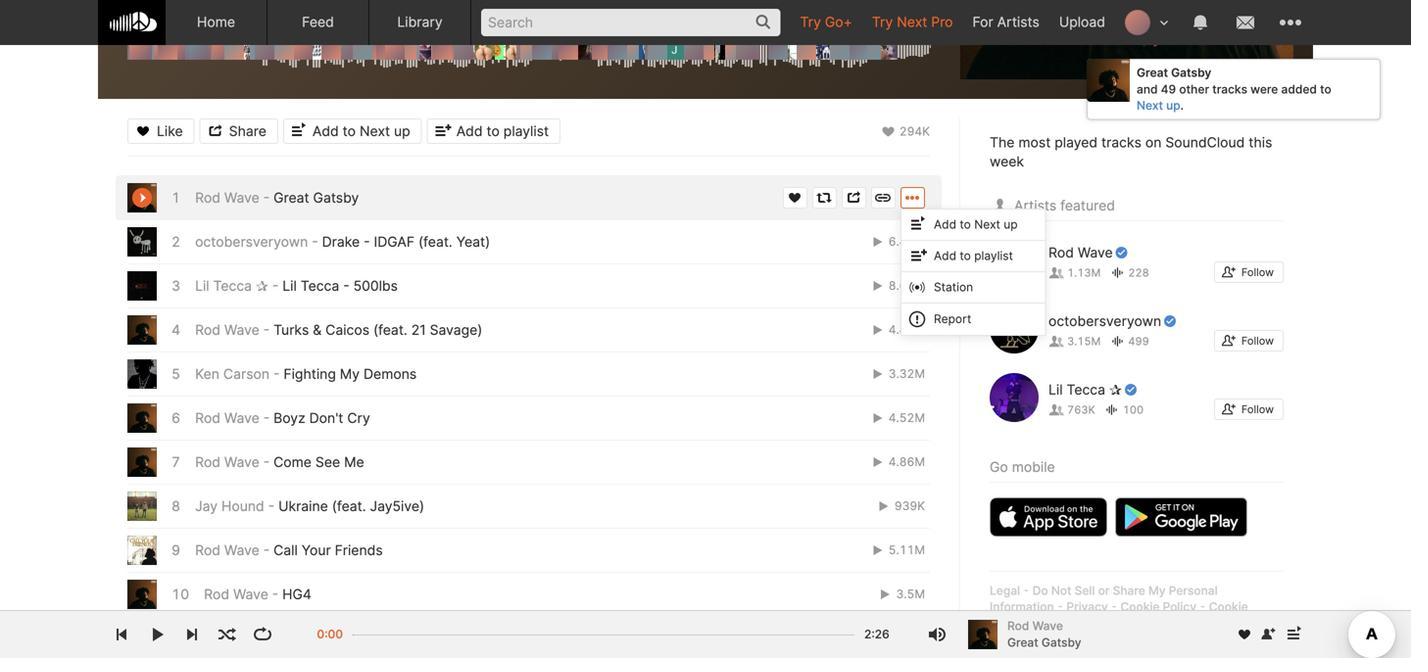 Task type: locate. For each thing, give the bounding box(es) containing it.
2 vertical spatial (feat.
[[332, 499, 366, 515]]

1 horizontal spatial ✰
[[1110, 382, 1122, 399]]

0 horizontal spatial up
[[394, 123, 411, 140]]

lil tecca ✰ link up "763k"
[[1049, 381, 1138, 399]]

- left turks
[[263, 322, 270, 339]]

- left come
[[263, 454, 270, 471]]

4
[[172, 322, 180, 339]]

try go+
[[800, 14, 853, 30]]

0 vertical spatial gatsby
[[1172, 66, 1212, 80]]

1 horizontal spatial add to next up
[[934, 218, 1018, 232]]

great gatsby link up drake
[[274, 190, 359, 206]]

1 follow from the top
[[1242, 266, 1275, 279]]

boyz don't cry element
[[127, 404, 157, 433]]

this
[[1249, 134, 1273, 151]]

3.5m
[[893, 588, 926, 602]]

None search field
[[472, 0, 791, 44]]

1 vertical spatial lil tecca ✰ link
[[1049, 381, 1138, 399]]

ukraine (feat. jay5ive) link
[[279, 499, 425, 515]]

lil up 763k link
[[1049, 382, 1063, 399]]

tracks left the on
[[1102, 134, 1142, 151]]

0 vertical spatial follow button
[[1215, 262, 1284, 284]]

2 horizontal spatial lil
[[1049, 382, 1063, 399]]

1 horizontal spatial my
[[1149, 584, 1166, 598]]

- right the carson
[[274, 366, 280, 383]]

1 horizontal spatial up
[[1004, 218, 1018, 232]]

wave down the carson
[[224, 410, 260, 427]]

228
[[1129, 266, 1150, 279]]

cookie up the ⁃ charts ⁃
[[1121, 601, 1160, 615]]

my inside do not sell or share my personal information
[[1149, 584, 1166, 598]]

1 horizontal spatial lil
[[283, 278, 297, 295]]

1 vertical spatial follow
[[1242, 335, 1275, 348]]

0 vertical spatial octobersveryown
[[195, 234, 308, 250]]

1 follow button from the top
[[1215, 262, 1284, 284]]

- left call
[[263, 543, 270, 559]]

great gatsby link
[[274, 190, 359, 206], [1008, 635, 1082, 652]]

rod right 7
[[195, 454, 221, 471]]

2:26
[[865, 628, 890, 642]]

- up turks
[[272, 278, 279, 295]]

3.15m link
[[1049, 335, 1101, 348]]

⁃
[[1024, 584, 1030, 598], [1058, 601, 1064, 615], [1112, 601, 1118, 615], [1200, 601, 1206, 615], [1043, 617, 1049, 631], [1238, 617, 1245, 631], [1031, 634, 1037, 648]]

great down manager
[[1008, 636, 1039, 651]]

-
[[263, 190, 270, 206], [312, 234, 318, 250], [364, 234, 370, 250], [272, 278, 279, 295], [343, 278, 350, 295], [263, 322, 270, 339], [274, 366, 280, 383], [263, 410, 270, 427], [263, 454, 270, 471], [268, 499, 275, 515], [263, 543, 270, 559], [272, 587, 279, 603], [272, 631, 279, 648]]

jay hound link
[[195, 499, 264, 515]]

(feat. left 21
[[374, 322, 408, 339]]

0 horizontal spatial lil
[[195, 278, 209, 295]]

✰ for lil tecca ✰
[[1110, 382, 1122, 399]]

great gatsby element
[[961, 0, 1294, 79], [127, 183, 157, 213], [969, 621, 998, 650]]

share up rod wave - great gatsby
[[229, 123, 267, 140]]

call your friends element
[[127, 536, 157, 566]]

1 vertical spatial playlist
[[975, 249, 1014, 263]]

✰ up 100 'link'
[[1110, 382, 1122, 399]]

octobersveryown's avatar element
[[990, 305, 1039, 354]]

2 vertical spatial great
[[1008, 636, 1039, 651]]

(feat. down me
[[332, 499, 366, 515]]

rod wave link down "jay hound" link
[[195, 543, 260, 559]]

0 vertical spatial great
[[1137, 66, 1169, 80]]

1 vertical spatial follow button
[[1215, 331, 1284, 352]]

rod wave link for rod wave - call your friends
[[195, 543, 260, 559]]

1 horizontal spatial great
[[1008, 636, 1039, 651]]

personal
[[1169, 584, 1218, 598]]

0 horizontal spatial add to next up
[[313, 123, 411, 140]]

caicos
[[326, 322, 370, 339]]

1 horizontal spatial (feat.
[[374, 322, 408, 339]]

0 vertical spatial lil tecca ✰ link
[[195, 278, 269, 295]]

tecca for lil tecca ✰ - lil tecca - 500lbs
[[213, 278, 252, 295]]

2 vertical spatial gatsby
[[1042, 636, 1082, 651]]

- for boyz
[[263, 410, 270, 427]]

privacy
[[1067, 601, 1109, 615]]

- down 'share' popup button
[[263, 190, 270, 206]]

2 vertical spatial next
[[975, 218, 1001, 232]]

2 vertical spatial follow
[[1242, 404, 1275, 416]]

played
[[1055, 134, 1098, 151]]

my
[[340, 366, 360, 383], [1149, 584, 1166, 598]]

rod right 4
[[195, 322, 221, 339]]

not
[[1052, 584, 1072, 598]]

wave for rod wave - great gatsby
[[224, 190, 260, 206]]

boyz don't cry link
[[274, 410, 370, 427]]

like
[[157, 123, 183, 140]]

progress bar
[[353, 626, 855, 658]]

hg4 link
[[283, 587, 312, 603]]

2 horizontal spatial next
[[975, 218, 1001, 232]]

0 horizontal spatial try
[[800, 14, 822, 30]]

rod right 11
[[204, 631, 229, 648]]

rod for rod wave - call your friends
[[195, 543, 221, 559]]

0 vertical spatial share
[[229, 123, 267, 140]]

share
[[229, 123, 267, 140], [1113, 584, 1146, 598]]

artists right user "image"
[[1015, 198, 1057, 214]]

763k
[[1068, 404, 1096, 416]]

0 vertical spatial (feat.
[[419, 234, 453, 250]]

- for long
[[272, 631, 279, 648]]

wave for rod wave - boyz don't cry
[[224, 410, 260, 427]]

1 vertical spatial add to next up button
[[902, 210, 1046, 241]]

drake - idgaf (feat. yeat) element
[[127, 227, 157, 257]]

rod right the 9
[[195, 543, 221, 559]]

wave inside rod wave great gatsby
[[1033, 620, 1064, 634]]

or
[[1099, 584, 1110, 598]]

tracks inside great gatsby and 49 other tracks were added to next up .
[[1213, 82, 1248, 96]]

other
[[1180, 82, 1210, 96]]

on
[[1146, 134, 1162, 151]]

wave left "hg4"
[[233, 587, 268, 603]]

0 horizontal spatial tecca
[[213, 278, 252, 295]]

information
[[990, 601, 1055, 615]]

add
[[313, 123, 339, 140], [457, 123, 483, 140], [934, 218, 957, 232], [934, 249, 957, 263]]

0 horizontal spatial lil tecca ✰ link
[[195, 278, 269, 295]]

share up ⁃ privacy ⁃ cookie policy ⁃
[[1113, 584, 1146, 598]]

feed
[[302, 14, 334, 30]]

rod wave link right 10
[[204, 587, 268, 603]]

lil tecca ✰
[[1049, 382, 1122, 399]]

rod for rod wave
[[1049, 245, 1074, 261]]

hg4
[[283, 587, 312, 603]]

octobersveryown up 3.15m at the bottom right
[[1049, 313, 1162, 330]]

ukraine (feat. jay5ive) element
[[127, 492, 157, 522]]

- left drake
[[312, 234, 318, 250]]

(feat. left yeat)
[[419, 234, 453, 250]]

0 horizontal spatial add to playlist
[[457, 123, 549, 140]]

0 vertical spatial follow
[[1242, 266, 1275, 279]]

rod wave - call your friends
[[195, 543, 383, 559]]

gatsby
[[1172, 66, 1212, 80], [313, 190, 359, 206], [1042, 636, 1082, 651]]

next up image
[[1282, 624, 1306, 647]]

- left boyz on the bottom of the page
[[263, 410, 270, 427]]

1 vertical spatial octobersveryown link
[[1049, 313, 1178, 331]]

add to playlist for the add to playlist button to the top
[[457, 123, 549, 140]]

great
[[1137, 66, 1169, 80], [274, 190, 309, 206], [1008, 636, 1039, 651]]

rod wave link for rod wave - hg4
[[204, 587, 268, 603]]

my right fighting
[[340, 366, 360, 383]]

privacy link
[[1067, 601, 1109, 615]]

- right the hound
[[268, 499, 275, 515]]

0 horizontal spatial ✰
[[256, 278, 269, 295]]

try next pro
[[872, 14, 953, 30]]

artists right for
[[998, 14, 1040, 30]]

friends
[[335, 543, 383, 559]]

follow for wave
[[1242, 266, 1275, 279]]

1 horizontal spatial add to playlist
[[934, 249, 1014, 263]]

- for great
[[263, 190, 270, 206]]

lil tecca - 500lbs link
[[283, 278, 398, 295]]

octobersveryown link up 499 link
[[1049, 313, 1178, 331]]

tracks inside the most played tracks on soundcloud this week
[[1102, 134, 1142, 151]]

1 horizontal spatial octobersveryown
[[1049, 313, 1162, 330]]

wave left call
[[224, 543, 260, 559]]

0 horizontal spatial tracks
[[1102, 134, 1142, 151]]

0 vertical spatial my
[[340, 366, 360, 383]]

follow
[[1242, 266, 1275, 279], [1242, 335, 1275, 348], [1242, 404, 1275, 416]]

500lbs
[[354, 278, 398, 295]]

share inside do not sell or share my personal information
[[1113, 584, 1146, 598]]

1 vertical spatial tracks
[[1102, 134, 1142, 151]]

3 follow button from the top
[[1215, 399, 1284, 421]]

2 cookie from the left
[[1210, 601, 1249, 615]]

rod right the 1
[[195, 190, 221, 206]]

most
[[1019, 134, 1051, 151]]

gatsby up drake
[[313, 190, 359, 206]]

go
[[990, 459, 1009, 476]]

great gatsby element up and
[[961, 0, 1294, 79]]

my up cookie policy link
[[1149, 584, 1166, 598]]

1 vertical spatial next
[[360, 123, 390, 140]]

long
[[283, 631, 315, 648]]

1 vertical spatial ✰
[[1110, 382, 1122, 399]]

0 horizontal spatial octobersveryown
[[195, 234, 308, 250]]

rod down information
[[1008, 620, 1030, 634]]

up for the top 'add to next up' button
[[394, 123, 411, 140]]

gatsby inside rod wave great gatsby
[[1042, 636, 1082, 651]]

1 vertical spatial (feat.
[[374, 322, 408, 339]]

rod wave link right the 1
[[195, 190, 260, 206]]

legal
[[990, 584, 1021, 598]]

wave for rod wave - call your friends
[[224, 543, 260, 559]]

rod wave - boyz don't cry
[[195, 410, 370, 427]]

gatsby inside great gatsby and 49 other tracks were added to next up .
[[1172, 66, 1212, 80]]

lil for lil tecca ✰
[[1049, 382, 1063, 399]]

0 horizontal spatial playlist
[[504, 123, 549, 140]]

rod wave link up ken carson link
[[195, 322, 260, 339]]

great gatsby link down '⁃ imprint'
[[1008, 635, 1082, 652]]

feed link
[[268, 0, 370, 45]]

cookie
[[1121, 601, 1160, 615], [1210, 601, 1249, 615]]

rod inside rod wave great gatsby
[[1008, 620, 1030, 634]]

0 vertical spatial add to playlist
[[457, 123, 549, 140]]

1 horizontal spatial share
[[1113, 584, 1146, 598]]

great gatsby element down information
[[969, 621, 998, 650]]

rod wave link
[[195, 190, 260, 206], [1049, 244, 1129, 262], [195, 322, 260, 339], [195, 410, 260, 427], [195, 454, 260, 471], [195, 543, 260, 559], [204, 587, 268, 603], [1008, 619, 1227, 635], [204, 631, 268, 648]]

manager
[[990, 617, 1040, 631]]

ukraine
[[279, 499, 328, 515]]

1 horizontal spatial tracks
[[1213, 82, 1248, 96]]

0 horizontal spatial share
[[229, 123, 267, 140]]

1 horizontal spatial playlist
[[975, 249, 1014, 263]]

great up octobersveryown - drake - idgaf (feat. yeat)
[[274, 190, 309, 206]]

0 vertical spatial playlist
[[504, 123, 549, 140]]

3 follow from the top
[[1242, 404, 1275, 416]]

2 try from the left
[[872, 14, 893, 30]]

rod wave link for rod wave - come see me
[[195, 454, 260, 471]]

1 horizontal spatial cookie
[[1210, 601, 1249, 615]]

- for hg4
[[272, 587, 279, 603]]

1 horizontal spatial great gatsby link
[[1008, 635, 1082, 652]]

rod wave link down ⁃ privacy ⁃ cookie policy ⁃
[[1008, 619, 1227, 635]]

0 vertical spatial artists
[[998, 14, 1040, 30]]

great gatsby element left the 1
[[127, 183, 157, 213]]

lil for lil tecca ✰ - lil tecca - 500lbs
[[195, 278, 209, 295]]

1 vertical spatial my
[[1149, 584, 1166, 598]]

lil up turks
[[283, 278, 297, 295]]

rod wave link for rod wave - great gatsby
[[195, 190, 260, 206]]

bob builder's avatar element
[[1126, 10, 1151, 35]]

legal link
[[990, 584, 1021, 598]]

ken
[[195, 366, 220, 383]]

drake - idgaf (feat. yeat) link
[[322, 234, 490, 250]]

2 vertical spatial follow button
[[1215, 399, 1284, 421]]

cookie down personal
[[1210, 601, 1249, 615]]

wave down information
[[1033, 620, 1064, 634]]

rod wave link down 'rod wave - hg4'
[[204, 631, 268, 648]]

wave up the hound
[[224, 454, 260, 471]]

cry
[[347, 410, 370, 427]]

wave up 1.13m
[[1078, 245, 1113, 261]]

0 horizontal spatial my
[[340, 366, 360, 383]]

1 horizontal spatial lil tecca ✰ link
[[1049, 381, 1138, 399]]

- for ukraine
[[268, 499, 275, 515]]

wave down 'rod wave - hg4'
[[233, 631, 268, 648]]

idgaf
[[374, 234, 415, 250]]

octobersveryown - drake - idgaf (feat. yeat)
[[195, 234, 490, 250]]

wave for rod wave - hg4
[[233, 587, 268, 603]]

rod wave - come see me
[[195, 454, 364, 471]]

tracks left were
[[1213, 82, 1248, 96]]

gatsby down '⁃ imprint'
[[1042, 636, 1082, 651]]

up
[[394, 123, 411, 140], [1004, 218, 1018, 232]]

octobersveryown link
[[195, 234, 308, 250], [1049, 313, 1178, 331]]

lil tecca ✰ link right 3
[[195, 278, 269, 295]]

charts
[[990, 634, 1028, 648]]

1 horizontal spatial gatsby
[[1042, 636, 1082, 651]]

share button
[[200, 119, 278, 144]]

0 horizontal spatial cookie
[[1121, 601, 1160, 615]]

charts link
[[990, 634, 1028, 648]]

try
[[800, 14, 822, 30], [872, 14, 893, 30]]

tecca up "763k"
[[1067, 382, 1106, 399]]

✰ left lil tecca - 500lbs link at left
[[256, 278, 269, 295]]

cookie manager
[[990, 601, 1249, 631]]

- left long at the left bottom of the page
[[272, 631, 279, 648]]

try left go+
[[800, 14, 822, 30]]

lil right 3
[[195, 278, 209, 295]]

0 vertical spatial octobersveryown link
[[195, 234, 308, 250]]

try for try next pro
[[872, 14, 893, 30]]

try right go+
[[872, 14, 893, 30]]

1 horizontal spatial try
[[872, 14, 893, 30]]

0 horizontal spatial add to playlist button
[[427, 119, 561, 144]]

tecca
[[213, 278, 252, 295], [301, 278, 339, 295], [1067, 382, 1106, 399]]

1 vertical spatial add to playlist
[[934, 249, 1014, 263]]

report
[[934, 312, 972, 326]]

octobersveryown link down rod wave - great gatsby
[[195, 234, 308, 250]]

rod up 1.13m link
[[1049, 245, 1074, 261]]

rod right 10
[[204, 587, 229, 603]]

wave right the 1
[[224, 190, 260, 206]]

next up link
[[1137, 99, 1181, 113]]

0 horizontal spatial octobersveryown link
[[195, 234, 308, 250]]

0 vertical spatial next
[[897, 14, 928, 30]]

user image
[[990, 194, 1011, 218]]

follow button for wave
[[1215, 262, 1284, 284]]

1 vertical spatial great gatsby element
[[127, 183, 157, 213]]

1 vertical spatial octobersveryown
[[1049, 313, 1162, 330]]

wave for rod wave - long journey
[[233, 631, 268, 648]]

tecca right 3
[[213, 278, 252, 295]]

2 horizontal spatial great
[[1137, 66, 1169, 80]]

tecca up &
[[301, 278, 339, 295]]

0 horizontal spatial gatsby
[[313, 190, 359, 206]]

0 vertical spatial great gatsby link
[[274, 190, 359, 206]]

octobersveryown
[[195, 234, 308, 250], [1049, 313, 1162, 330]]

octobersveryown down rod wave - great gatsby
[[195, 234, 308, 250]]

rod for rod wave - boyz don't cry
[[195, 410, 221, 427]]

rod wave link down ken carson link
[[195, 410, 260, 427]]

try for try go+
[[800, 14, 822, 30]]

wave for rod wave
[[1078, 245, 1113, 261]]

1 try from the left
[[800, 14, 822, 30]]

Search search field
[[481, 9, 781, 36]]

2 horizontal spatial tecca
[[1067, 382, 1106, 399]]

rod wave link up "jay hound" link
[[195, 454, 260, 471]]

2 horizontal spatial (feat.
[[419, 234, 453, 250]]

to
[[1321, 82, 1332, 96], [343, 123, 356, 140], [487, 123, 500, 140], [960, 218, 971, 232], [960, 249, 971, 263]]

great inside rod wave great gatsby
[[1008, 636, 1039, 651]]

0 vertical spatial up
[[394, 123, 411, 140]]

wave up the carson
[[224, 322, 260, 339]]

0 vertical spatial ✰
[[256, 278, 269, 295]]

1.13m
[[1068, 266, 1101, 279]]

next
[[897, 14, 928, 30], [360, 123, 390, 140], [975, 218, 1001, 232]]

1 horizontal spatial octobersveryown link
[[1049, 313, 1178, 331]]

(feat.
[[419, 234, 453, 250], [374, 322, 408, 339], [332, 499, 366, 515]]

add to next up button
[[283, 119, 422, 144], [902, 210, 1046, 241]]

rod right 6
[[195, 410, 221, 427]]

gatsby up other
[[1172, 66, 1212, 80]]

- left hg4 link
[[272, 587, 279, 603]]

0 horizontal spatial great gatsby link
[[274, 190, 359, 206]]

jay
[[195, 499, 218, 515]]

0 vertical spatial tracks
[[1213, 82, 1248, 96]]

2 horizontal spatial gatsby
[[1172, 66, 1212, 80]]

rod for rod wave - hg4
[[204, 587, 229, 603]]

jay5ive)
[[370, 499, 425, 515]]

9
[[172, 543, 180, 559]]

1 horizontal spatial add to playlist button
[[902, 241, 1046, 273]]

1 vertical spatial share
[[1113, 584, 1146, 598]]

1 vertical spatial great
[[274, 190, 309, 206]]

upload link
[[1050, 0, 1116, 44]]

great up and
[[1137, 66, 1169, 80]]

1 vertical spatial up
[[1004, 218, 1018, 232]]

- left 500lbs
[[343, 278, 350, 295]]



Task type: describe. For each thing, give the bounding box(es) containing it.
0 vertical spatial add to playlist button
[[427, 119, 561, 144]]

rod for rod wave - come see me
[[195, 454, 221, 471]]

763k link
[[1049, 404, 1096, 416]]

11
[[172, 631, 189, 648]]

lil tecca ✰'s avatar element
[[990, 374, 1039, 423]]

to inside great gatsby and 49 other tracks were added to next up .
[[1321, 82, 1332, 96]]

playlist for the add to playlist button to the bottom
[[975, 249, 1014, 263]]

for artists link
[[963, 0, 1050, 44]]

0 vertical spatial add to next up button
[[283, 119, 422, 144]]

library link
[[370, 0, 472, 45]]

octobersveryown for octobersveryown
[[1049, 313, 1162, 330]]

- for turks
[[263, 322, 270, 339]]

1 horizontal spatial next
[[897, 14, 928, 30]]

station
[[934, 280, 974, 295]]

2 follow from the top
[[1242, 335, 1275, 348]]

see
[[316, 454, 340, 471]]

1 vertical spatial gatsby
[[313, 190, 359, 206]]

great gatsby and 49 other tracks were added to next up .
[[1137, 66, 1332, 113]]

- right drake
[[364, 234, 370, 250]]

artists featured
[[1015, 198, 1116, 214]]

499
[[1129, 335, 1150, 348]]

0 horizontal spatial (feat.
[[332, 499, 366, 515]]

1 horizontal spatial add to next up button
[[902, 210, 1046, 241]]

7
[[172, 454, 180, 471]]

rod for rod wave great gatsby
[[1008, 620, 1030, 634]]

week
[[990, 154, 1025, 170]]

294k
[[900, 125, 930, 139]]

0 vertical spatial add to next up
[[313, 123, 411, 140]]

rod wave
[[1049, 245, 1113, 261]]

rod wave - long journey
[[204, 631, 371, 648]]

10
[[172, 587, 189, 603]]

featured
[[1061, 198, 1116, 214]]

rod wave great gatsby
[[1008, 620, 1082, 651]]

49
[[1161, 82, 1177, 96]]

tecca for lil tecca ✰
[[1067, 382, 1106, 399]]

go+
[[825, 14, 853, 30]]

long journey element
[[127, 625, 157, 654]]

100 link
[[1105, 404, 1144, 416]]

rod wave link for rod wave - long journey
[[204, 631, 268, 648]]

long journey link
[[283, 631, 371, 648]]

hg4 element
[[127, 580, 157, 610]]

report button
[[902, 304, 1046, 335]]

fighting my demons element
[[127, 360, 157, 389]]

2 vertical spatial great gatsby element
[[969, 621, 998, 650]]

for
[[973, 14, 994, 30]]

1 vertical spatial add to next up
[[934, 218, 1018, 232]]

playlist for the add to playlist button to the top
[[504, 123, 549, 140]]

demons
[[364, 366, 417, 383]]

station button
[[902, 273, 1046, 304]]

rod for rod wave - long journey
[[204, 631, 229, 648]]

artists inside for artists link
[[998, 14, 1040, 30]]

were
[[1251, 82, 1279, 96]]

pro
[[932, 14, 953, 30]]

do
[[1033, 584, 1049, 598]]

turks & caicos (feat. 21 savage) element
[[127, 316, 157, 345]]

sell
[[1075, 584, 1096, 598]]

rod wave link for rod wave - turks & caicos (feat. 21 savage)
[[195, 322, 260, 339]]

home link
[[166, 0, 268, 45]]

6.46m
[[886, 235, 926, 249]]

939k
[[892, 500, 926, 514]]

1.13m link
[[1049, 266, 1101, 279]]

like button
[[127, 119, 195, 144]]

1 horizontal spatial tecca
[[301, 278, 339, 295]]

try go+ link
[[791, 0, 863, 44]]

3.15m
[[1068, 335, 1101, 348]]

rod for rod wave - great gatsby
[[195, 190, 221, 206]]

added
[[1282, 82, 1318, 96]]

for artists
[[973, 14, 1040, 30]]

come see me link
[[274, 454, 364, 471]]

1 vertical spatial add to playlist button
[[902, 241, 1046, 273]]

rod wave - great gatsby
[[195, 190, 359, 206]]

turks
[[274, 322, 309, 339]]

rod wave link up 1.13m
[[1049, 244, 1129, 262]]

don't
[[309, 410, 344, 427]]

cookie inside cookie manager
[[1210, 601, 1249, 615]]

share inside popup button
[[229, 123, 267, 140]]

ken carson - fighting my demons
[[195, 366, 417, 383]]

lil tecca - 500lbs element
[[127, 272, 157, 301]]

wave for rod wave - come see me
[[224, 454, 260, 471]]

rod for rod wave - turks & caicos (feat. 21 savage)
[[195, 322, 221, 339]]

imprint link
[[1052, 617, 1092, 631]]

up for rightmost 'add to next up' button
[[1004, 218, 1018, 232]]

- for come
[[263, 454, 270, 471]]

wave for rod wave - turks & caicos (feat. 21 savage)
[[224, 322, 260, 339]]

the most played tracks on soundcloud this week
[[990, 134, 1273, 170]]

0 horizontal spatial next
[[360, 123, 390, 140]]

0:00
[[317, 628, 343, 642]]

add to playlist for the add to playlist button to the bottom
[[934, 249, 1014, 263]]

ken carson link
[[195, 366, 270, 383]]

soundcloud
[[1166, 134, 1245, 151]]

rod wave link for rod wave - boyz don't cry
[[195, 410, 260, 427]]

4.86m
[[886, 455, 926, 470]]

0 horizontal spatial great
[[274, 190, 309, 206]]

⁃ imprint
[[1040, 617, 1092, 631]]

100
[[1123, 404, 1144, 416]]

8.68m
[[886, 279, 926, 293]]

jay hound - ukraine (feat. jay5ive)
[[195, 499, 425, 515]]

3.32m
[[886, 367, 926, 381]]

policy
[[1163, 601, 1197, 615]]

fighting
[[284, 366, 336, 383]]

journey
[[319, 631, 371, 648]]

try next pro link
[[863, 0, 963, 44]]

3
[[172, 278, 180, 295]]

your
[[302, 543, 331, 559]]

1 vertical spatial great gatsby link
[[1008, 635, 1082, 652]]

follow for tecca
[[1242, 404, 1275, 416]]

follow button for tecca
[[1215, 399, 1284, 421]]

rod wave - hg4
[[204, 587, 312, 603]]

⁃ charts ⁃
[[990, 617, 1245, 648]]

savage)
[[430, 322, 483, 339]]

yeat)
[[457, 234, 490, 250]]

mobile
[[1012, 459, 1056, 476]]

5.11m
[[886, 544, 926, 558]]

- for call
[[263, 543, 270, 559]]

great inside great gatsby and 49 other tracks were added to next up .
[[1137, 66, 1169, 80]]

rod wave's avatar element
[[990, 236, 1039, 285]]

wave for rod wave great gatsby
[[1033, 620, 1064, 634]]

1 vertical spatial artists
[[1015, 198, 1057, 214]]

✰ for lil tecca ✰ - lil tecca - 500lbs
[[256, 278, 269, 295]]

21
[[411, 322, 426, 339]]

4.46m
[[886, 323, 926, 337]]

1 cookie from the left
[[1121, 601, 1160, 615]]

2 follow button from the top
[[1215, 331, 1284, 352]]

1
[[172, 190, 180, 206]]

come see me element
[[127, 448, 157, 477]]

0 vertical spatial great gatsby element
[[961, 0, 1294, 79]]

- for fighting
[[274, 366, 280, 383]]

boyz
[[274, 410, 306, 427]]

octobersveryown for octobersveryown - drake - idgaf (feat. yeat)
[[195, 234, 308, 250]]



Task type: vqa. For each thing, say whether or not it's contained in the screenshot.


